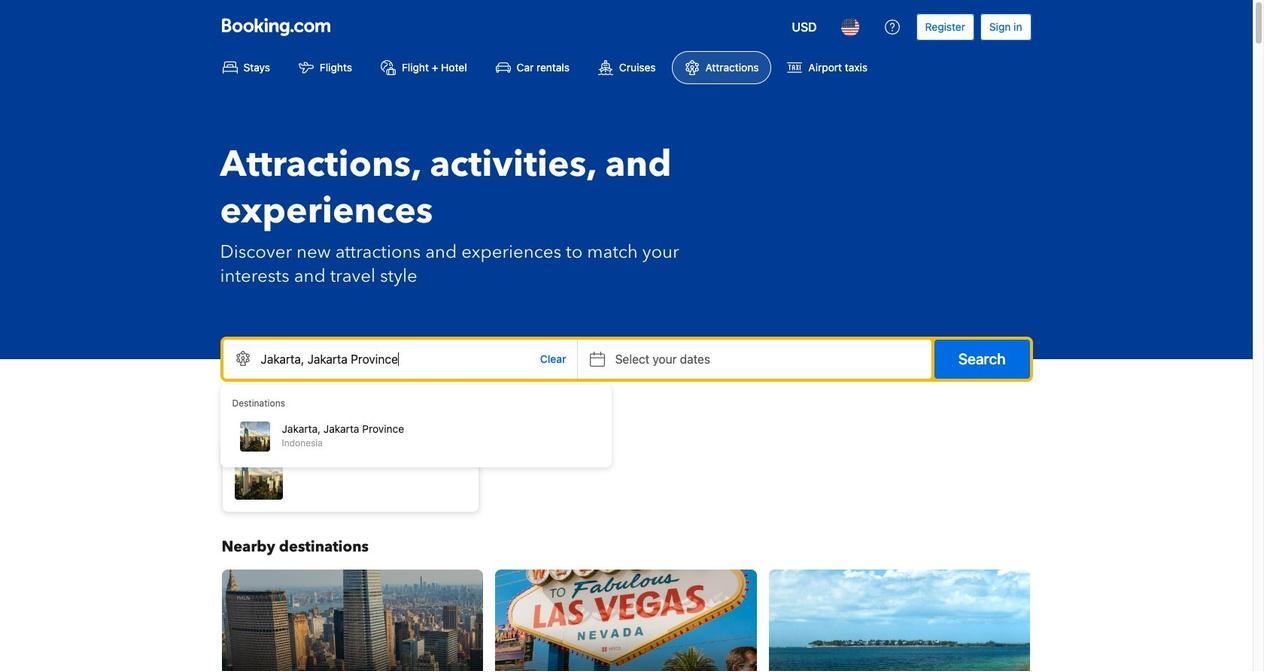 Task type: vqa. For each thing, say whether or not it's contained in the screenshot.
trip!
no



Task type: describe. For each thing, give the bounding box(es) containing it.
booking.com image
[[222, 18, 330, 36]]

Where are you going? search field
[[223, 340, 577, 379]]

key west image
[[769, 570, 1030, 672]]

new york image
[[222, 570, 483, 672]]

las vegas image
[[495, 570, 757, 672]]



